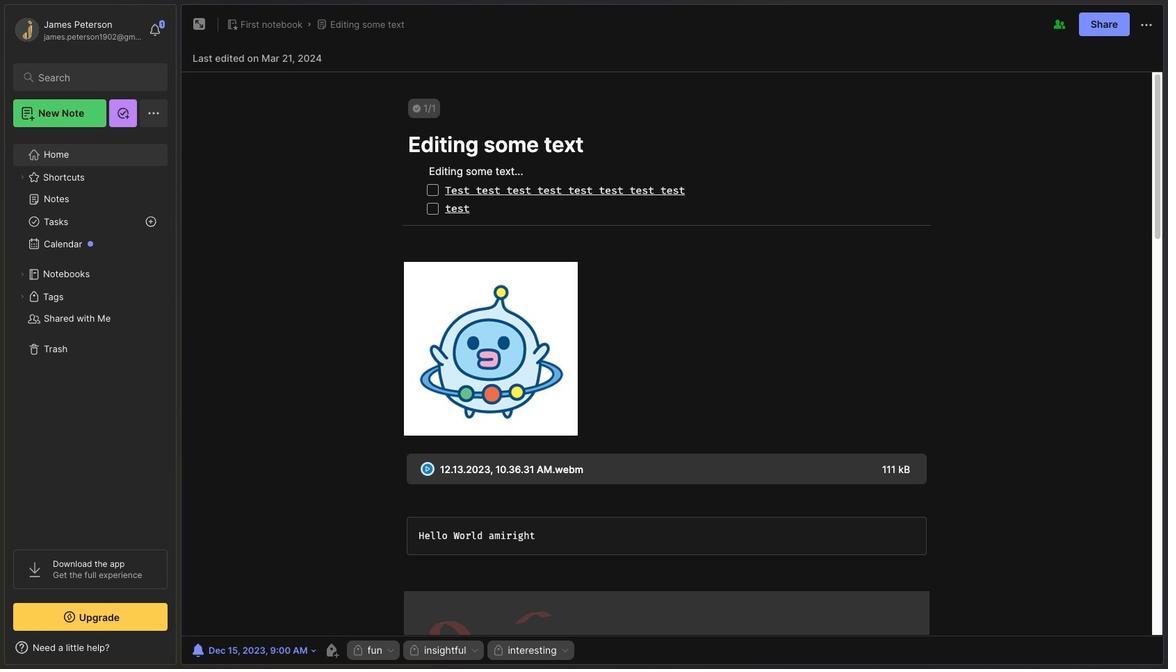 Task type: locate. For each thing, give the bounding box(es) containing it.
WHAT'S NEW field
[[5, 637, 176, 659]]

Account field
[[13, 16, 142, 44]]

fun Tag actions field
[[382, 646, 396, 656]]

more actions image
[[1138, 17, 1155, 33]]

None search field
[[38, 69, 155, 86]]

main element
[[0, 0, 181, 670]]

expand tags image
[[18, 293, 26, 301]]

expand note image
[[191, 16, 208, 33]]

More actions field
[[1138, 15, 1155, 33]]

tree
[[5, 136, 176, 538]]



Task type: describe. For each thing, give the bounding box(es) containing it.
none search field inside main element
[[38, 69, 155, 86]]

click to collapse image
[[176, 644, 186, 661]]

Edit reminder field
[[188, 641, 317, 661]]

add tag image
[[323, 643, 340, 659]]

Note Editor text field
[[181, 72, 1163, 636]]

Add tag field
[[578, 645, 683, 657]]

tree inside main element
[[5, 136, 176, 538]]

interesting Tag actions field
[[557, 646, 570, 656]]

note window element
[[181, 4, 1164, 669]]

expand notebooks image
[[18, 270, 26, 279]]

Search text field
[[38, 71, 155, 84]]

insightful Tag actions field
[[466, 646, 479, 656]]



Task type: vqa. For each thing, say whether or not it's contained in the screenshot.
Italic "image"
no



